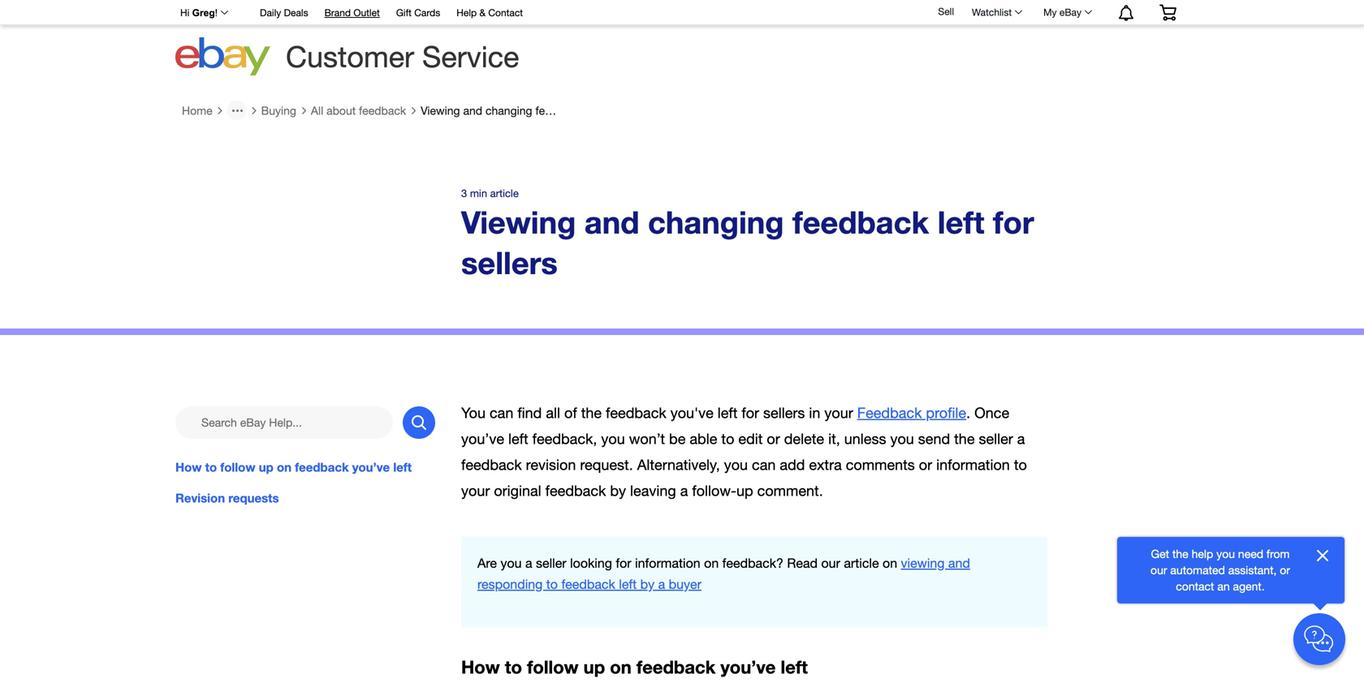 Task type: locate. For each thing, give the bounding box(es) containing it.
sellers inside 3 min article viewing and changing feedback left for sellers
[[461, 245, 558, 281]]

0 vertical spatial and
[[463, 104, 483, 117]]

0 vertical spatial can
[[490, 405, 514, 422]]

1 vertical spatial you've
[[352, 460, 390, 475]]

viewing down min
[[461, 204, 576, 240]]

article right read
[[844, 556, 879, 571]]

1 horizontal spatial our
[[1151, 564, 1168, 578]]

0 horizontal spatial viewing
[[421, 104, 460, 117]]

1 horizontal spatial by
[[641, 578, 655, 593]]

how to follow up on feedback you've left
[[175, 460, 412, 475], [461, 657, 808, 679]]

about
[[327, 104, 356, 117]]

1 vertical spatial viewing
[[461, 204, 576, 240]]

deals
[[284, 7, 308, 18]]

0 vertical spatial article
[[490, 187, 519, 200]]

1 vertical spatial your
[[461, 483, 490, 500]]

1 horizontal spatial can
[[752, 457, 776, 474]]

comment.
[[758, 483, 823, 500]]

0 horizontal spatial seller
[[536, 556, 567, 571]]

or
[[767, 431, 780, 448], [919, 457, 933, 474], [1280, 564, 1291, 578]]

1 horizontal spatial the
[[955, 431, 975, 448]]

2 horizontal spatial and
[[949, 556, 971, 571]]

revision requests link
[[175, 490, 435, 508]]

0 vertical spatial follow
[[220, 460, 256, 475]]

1 horizontal spatial how
[[461, 657, 500, 679]]

by left buyer
[[641, 578, 655, 593]]

brand outlet link
[[325, 4, 380, 22]]

for
[[605, 104, 618, 117], [993, 204, 1035, 240], [742, 405, 760, 422], [616, 556, 632, 571]]

service
[[422, 39, 519, 74]]

can inside . once you've left feedback, you won't be able to edit or delete it, unless you send the seller a feedback revision request. alternatively, you can add extra comments or information to your original feedback by leaving a follow-up comment.
[[752, 457, 776, 474]]

1 horizontal spatial you've
[[461, 431, 504, 448]]

you've
[[671, 405, 714, 422]]

0 vertical spatial the
[[581, 405, 602, 422]]

or right edit
[[767, 431, 780, 448]]

all about feedback link
[[311, 104, 406, 118]]

how to follow up on feedback you've left inside the how to follow up on feedback you've left 'link'
[[175, 460, 412, 475]]

you right help on the bottom of the page
[[1217, 548, 1235, 561]]

information up buyer
[[635, 556, 701, 571]]

feedback inside 3 min article viewing and changing feedback left for sellers
[[793, 204, 929, 240]]

alternatively,
[[637, 457, 720, 474]]

our down the get
[[1151, 564, 1168, 578]]

you've
[[461, 431, 504, 448], [352, 460, 390, 475], [721, 657, 776, 679]]

0 horizontal spatial or
[[767, 431, 780, 448]]

and for to feedback
[[949, 556, 971, 571]]

0 vertical spatial seller
[[979, 431, 1014, 448]]

original
[[494, 483, 542, 500]]

2 vertical spatial or
[[1280, 564, 1291, 578]]

or down send at the right bottom of the page
[[919, 457, 933, 474]]

2 vertical spatial you've
[[721, 657, 776, 679]]

left inside 3 min article viewing and changing feedback left for sellers
[[938, 204, 985, 240]]

left inside 'link'
[[586, 104, 602, 117]]

0 horizontal spatial and
[[463, 104, 483, 117]]

our right read
[[822, 556, 841, 571]]

feedback
[[359, 104, 406, 117], [536, 104, 583, 117], [793, 204, 929, 240], [606, 405, 667, 422], [461, 457, 522, 474], [295, 460, 349, 475], [546, 483, 606, 500], [637, 657, 716, 679]]

3 min article viewing and changing feedback left for sellers
[[461, 187, 1035, 281]]

gift cards
[[396, 7, 440, 18]]

information
[[937, 457, 1010, 474], [635, 556, 701, 571]]

2 vertical spatial up
[[584, 657, 605, 679]]

1 horizontal spatial and
[[585, 204, 640, 240]]

the
[[581, 405, 602, 422], [955, 431, 975, 448], [1173, 548, 1189, 561]]

1 horizontal spatial sellers
[[622, 104, 654, 117]]

2 vertical spatial the
[[1173, 548, 1189, 561]]

by
[[610, 483, 626, 500], [641, 578, 655, 593]]

buyer
[[669, 578, 702, 593]]

1 vertical spatial by
[[641, 578, 655, 593]]

0 horizontal spatial by
[[610, 483, 626, 500]]

1 vertical spatial article
[[844, 556, 879, 571]]

3
[[461, 187, 467, 200]]

0 horizontal spatial the
[[581, 405, 602, 422]]

you've inside . once you've left feedback, you won't be able to edit or delete it, unless you send the seller a feedback revision request. alternatively, you can add extra comments or information to your original feedback by leaving a follow-up comment.
[[461, 431, 504, 448]]

help & contact
[[457, 7, 523, 18]]

0 horizontal spatial how to follow up on feedback you've left
[[175, 460, 412, 475]]

0 horizontal spatial information
[[635, 556, 701, 571]]

home
[[182, 104, 212, 117]]

up inside . once you've left feedback, you won't be able to edit or delete it, unless you send the seller a feedback revision request. alternatively, you can add extra comments or information to your original feedback by leaving a follow-up comment.
[[737, 483, 754, 500]]

profile
[[926, 405, 967, 422]]

buying
[[261, 104, 296, 117]]

1 horizontal spatial changing
[[648, 204, 784, 240]]

0 vertical spatial your
[[825, 405, 853, 422]]

you up responding
[[501, 556, 522, 571]]

0 horizontal spatial article
[[490, 187, 519, 200]]

0 vertical spatial you've
[[461, 431, 504, 448]]

your
[[825, 405, 853, 422], [461, 483, 490, 500]]

1 horizontal spatial how to follow up on feedback you've left
[[461, 657, 808, 679]]

0 vertical spatial information
[[937, 457, 1010, 474]]

0 vertical spatial how to follow up on feedback you've left
[[175, 460, 412, 475]]

daily
[[260, 7, 281, 18]]

help
[[1192, 548, 1214, 561]]

be
[[669, 431, 686, 448]]

0 vertical spatial by
[[610, 483, 626, 500]]

viewing
[[421, 104, 460, 117], [461, 204, 576, 240]]

1 vertical spatial sellers
[[461, 245, 558, 281]]

follow inside 'link'
[[220, 460, 256, 475]]

2 vertical spatial sellers
[[764, 405, 805, 422]]

min
[[470, 187, 487, 200]]

the down the .
[[955, 431, 975, 448]]

0 horizontal spatial can
[[490, 405, 514, 422]]

viewing down service
[[421, 104, 460, 117]]

or inside "get the help you need from our automated assistant, or contact an agent."
[[1280, 564, 1291, 578]]

hi
[[180, 7, 190, 18]]

to feedback
[[546, 578, 616, 593]]

left inside viewing and responding to feedback left by a buyer
[[619, 578, 637, 593]]

article right min
[[490, 187, 519, 200]]

viewing inside 3 min article viewing and changing feedback left for sellers
[[461, 204, 576, 240]]

0 horizontal spatial your
[[461, 483, 490, 500]]

sell
[[939, 6, 954, 17]]

are
[[478, 556, 497, 571]]

0 vertical spatial viewing
[[421, 104, 460, 117]]

seller inside . once you've left feedback, you won't be able to edit or delete it, unless you send the seller a feedback revision request. alternatively, you can add extra comments or information to your original feedback by leaving a follow-up comment.
[[979, 431, 1014, 448]]

all
[[311, 104, 323, 117]]

gift cards link
[[396, 4, 440, 22]]

from
[[1267, 548, 1290, 561]]

your left original
[[461, 483, 490, 500]]

1 horizontal spatial up
[[584, 657, 605, 679]]

1 vertical spatial changing
[[648, 204, 784, 240]]

up inside 'link'
[[259, 460, 274, 475]]

changing inside 3 min article viewing and changing feedback left for sellers
[[648, 204, 784, 240]]

and inside viewing and responding to feedback left by a buyer
[[949, 556, 971, 571]]

0 horizontal spatial our
[[822, 556, 841, 571]]

viewing and changing feedback left for sellers
[[421, 104, 654, 117]]

customer service banner
[[171, 0, 1189, 81]]

cards
[[414, 7, 440, 18]]

sellers
[[622, 104, 654, 117], [461, 245, 558, 281], [764, 405, 805, 422]]

information down send at the right bottom of the page
[[937, 457, 1010, 474]]

the right of
[[581, 405, 602, 422]]

looking
[[570, 556, 612, 571]]

1 vertical spatial can
[[752, 457, 776, 474]]

2 horizontal spatial up
[[737, 483, 754, 500]]

0 horizontal spatial you've
[[352, 460, 390, 475]]

or down from
[[1280, 564, 1291, 578]]

2 vertical spatial and
[[949, 556, 971, 571]]

you down edit
[[724, 457, 748, 474]]

0 horizontal spatial up
[[259, 460, 274, 475]]

1 horizontal spatial information
[[937, 457, 1010, 474]]

0 horizontal spatial sellers
[[461, 245, 558, 281]]

0 vertical spatial sellers
[[622, 104, 654, 117]]

follow
[[220, 460, 256, 475], [527, 657, 579, 679]]

1 horizontal spatial or
[[919, 457, 933, 474]]

left inside 'link'
[[393, 460, 412, 475]]

sell link
[[931, 6, 962, 17]]

seller
[[979, 431, 1014, 448], [536, 556, 567, 571]]

can right you
[[490, 405, 514, 422]]

follow-
[[692, 483, 737, 500]]

2 horizontal spatial you've
[[721, 657, 776, 679]]

0 horizontal spatial changing
[[486, 104, 532, 117]]

seller down once
[[979, 431, 1014, 448]]

1 vertical spatial the
[[955, 431, 975, 448]]

you
[[461, 405, 486, 422]]

0 vertical spatial how
[[175, 460, 202, 475]]

greg
[[192, 7, 215, 18]]

daily deals link
[[260, 4, 308, 22]]

can left add
[[752, 457, 776, 474]]

you
[[601, 431, 625, 448], [891, 431, 914, 448], [724, 457, 748, 474], [1217, 548, 1235, 561], [501, 556, 522, 571]]

information inside . once you've left feedback, you won't be able to edit or delete it, unless you send the seller a feedback revision request. alternatively, you can add extra comments or information to your original feedback by leaving a follow-up comment.
[[937, 457, 1010, 474]]

0 vertical spatial changing
[[486, 104, 532, 117]]

can
[[490, 405, 514, 422], [752, 457, 776, 474]]

article
[[490, 187, 519, 200], [844, 556, 879, 571]]

requests
[[228, 491, 279, 506]]

customer service
[[286, 39, 519, 74]]

brand
[[325, 7, 351, 18]]

1 horizontal spatial viewing
[[461, 204, 576, 240]]

0 vertical spatial up
[[259, 460, 274, 475]]

a
[[1018, 431, 1025, 448], [680, 483, 688, 500], [526, 556, 532, 571], [658, 578, 665, 593]]

ebay
[[1060, 6, 1082, 18]]

2 horizontal spatial the
[[1173, 548, 1189, 561]]

viewing inside viewing and changing feedback left for sellers 'link'
[[421, 104, 460, 117]]

seller up to feedback
[[536, 556, 567, 571]]

changing
[[486, 104, 532, 117], [648, 204, 784, 240]]

are you a seller looking for information on feedback? read our article on
[[478, 556, 901, 571]]

delete
[[784, 431, 825, 448]]

by down request.
[[610, 483, 626, 500]]

all about feedback
[[311, 104, 406, 117]]

1 vertical spatial how
[[461, 657, 500, 679]]

once
[[975, 405, 1010, 422]]

brand outlet
[[325, 7, 380, 18]]

1 vertical spatial up
[[737, 483, 754, 500]]

0 horizontal spatial follow
[[220, 460, 256, 475]]

our
[[822, 556, 841, 571], [1151, 564, 1168, 578]]

account navigation
[[171, 0, 1189, 25]]

1 horizontal spatial seller
[[979, 431, 1014, 448]]

get the help you need from our automated assistant, or contact an agent. tooltip
[[1144, 547, 1298, 595]]

your inside . once you've left feedback, you won't be able to edit or delete it, unless you send the seller a feedback revision request. alternatively, you can add extra comments or information to your original feedback by leaving a follow-up comment.
[[461, 483, 490, 500]]

.
[[967, 405, 971, 422]]

0 horizontal spatial how
[[175, 460, 202, 475]]

1 vertical spatial follow
[[527, 657, 579, 679]]

and inside 'link'
[[463, 104, 483, 117]]

the right the get
[[1173, 548, 1189, 561]]

2 horizontal spatial or
[[1280, 564, 1291, 578]]

your right in
[[825, 405, 853, 422]]

1 vertical spatial and
[[585, 204, 640, 240]]

on
[[277, 460, 292, 475], [704, 556, 719, 571], [883, 556, 898, 571], [610, 657, 632, 679]]



Task type: describe. For each thing, give the bounding box(es) containing it.
agent.
[[1233, 580, 1265, 594]]

viewing and changing feedback left for sellers link
[[421, 104, 654, 118]]

1 vertical spatial how to follow up on feedback you've left
[[461, 657, 808, 679]]

changing inside 'link'
[[486, 104, 532, 117]]

1 horizontal spatial article
[[844, 556, 879, 571]]

leaving
[[630, 483, 676, 500]]

customer
[[286, 39, 414, 74]]

buying link
[[261, 104, 296, 118]]

the inside "get the help you need from our automated assistant, or contact an agent."
[[1173, 548, 1189, 561]]

you can find all of the feedback you've left for sellers in your feedback profile
[[461, 405, 967, 422]]

in
[[809, 405, 821, 422]]

1 horizontal spatial follow
[[527, 657, 579, 679]]

sellers inside viewing and changing feedback left for sellers 'link'
[[622, 104, 654, 117]]

revision
[[526, 457, 576, 474]]

you've inside the how to follow up on feedback you've left 'link'
[[352, 460, 390, 475]]

send
[[918, 431, 950, 448]]

hi greg !
[[180, 7, 218, 18]]

for inside 'link'
[[605, 104, 618, 117]]

of
[[565, 405, 577, 422]]

viewing
[[901, 556, 945, 571]]

our inside "get the help you need from our automated assistant, or contact an agent."
[[1151, 564, 1168, 578]]

add
[[780, 457, 805, 474]]

contact
[[1176, 580, 1215, 594]]

feedback?
[[723, 556, 784, 571]]

my ebay
[[1044, 6, 1082, 18]]

assistant,
[[1229, 564, 1277, 578]]

feedback inside 'link'
[[536, 104, 583, 117]]

responding
[[478, 578, 543, 593]]

the inside . once you've left feedback, you won't be able to edit or delete it, unless you send the seller a feedback revision request. alternatively, you can add extra comments or information to your original feedback by leaving a follow-up comment.
[[955, 431, 975, 448]]

comments
[[846, 457, 915, 474]]

my ebay link
[[1035, 2, 1100, 22]]

help & contact link
[[457, 4, 523, 22]]

and inside 3 min article viewing and changing feedback left for sellers
[[585, 204, 640, 240]]

contact
[[488, 7, 523, 18]]

left inside . once you've left feedback, you won't be able to edit or delete it, unless you send the seller a feedback revision request. alternatively, you can add extra comments or information to your original feedback by leaving a follow-up comment.
[[508, 431, 529, 448]]

home link
[[182, 104, 212, 118]]

get
[[1151, 548, 1170, 561]]

read
[[787, 556, 818, 571]]

won't
[[629, 431, 665, 448]]

&
[[480, 7, 486, 18]]

unless
[[845, 431, 887, 448]]

a inside viewing and responding to feedback left by a buyer
[[658, 578, 665, 593]]

viewing and changing feedback left for sellers main content
[[0, 94, 1365, 688]]

find
[[518, 405, 542, 422]]

1 vertical spatial or
[[919, 457, 933, 474]]

outlet
[[354, 7, 380, 18]]

extra
[[809, 457, 842, 474]]

1 horizontal spatial your
[[825, 405, 853, 422]]

you inside "get the help you need from our automated assistant, or contact an agent."
[[1217, 548, 1235, 561]]

feedback,
[[533, 431, 597, 448]]

need
[[1239, 548, 1264, 561]]

!
[[215, 7, 218, 18]]

daily deals
[[260, 7, 308, 18]]

and for feedback
[[463, 104, 483, 117]]

gift
[[396, 7, 412, 18]]

it,
[[829, 431, 840, 448]]

edit
[[739, 431, 763, 448]]

to inside 'link'
[[205, 460, 217, 475]]

my
[[1044, 6, 1057, 18]]

feedback inside 'link'
[[295, 460, 349, 475]]

get the help you need from our automated assistant, or contact an agent.
[[1151, 548, 1291, 594]]

you down feedback profile link
[[891, 431, 914, 448]]

help
[[457, 7, 477, 18]]

our inside viewing and changing feedback left for sellers main content
[[822, 556, 841, 571]]

. once you've left feedback, you won't be able to edit or delete it, unless you send the seller a feedback revision request. alternatively, you can add extra comments or information to your original feedback by leaving a follow-up comment.
[[461, 405, 1027, 500]]

0 vertical spatial or
[[767, 431, 780, 448]]

how to follow up on feedback you've left link
[[175, 459, 435, 477]]

revision requests
[[175, 491, 279, 506]]

an
[[1218, 580, 1230, 594]]

revision
[[175, 491, 225, 506]]

on inside 'link'
[[277, 460, 292, 475]]

how inside 'link'
[[175, 460, 202, 475]]

1 vertical spatial seller
[[536, 556, 567, 571]]

all
[[546, 405, 560, 422]]

1 vertical spatial information
[[635, 556, 701, 571]]

by inside . once you've left feedback, you won't be able to edit or delete it, unless you send the seller a feedback revision request. alternatively, you can add extra comments or information to your original feedback by leaving a follow-up comment.
[[610, 483, 626, 500]]

article inside 3 min article viewing and changing feedback left for sellers
[[490, 187, 519, 200]]

feedback
[[858, 405, 922, 422]]

request.
[[580, 457, 633, 474]]

you up request.
[[601, 431, 625, 448]]

watchlist link
[[963, 2, 1030, 22]]

for inside 3 min article viewing and changing feedback left for sellers
[[993, 204, 1035, 240]]

watchlist
[[972, 6, 1012, 18]]

2 horizontal spatial sellers
[[764, 405, 805, 422]]

feedback profile link
[[858, 405, 967, 422]]

by inside viewing and responding to feedback left by a buyer
[[641, 578, 655, 593]]

able
[[690, 431, 718, 448]]

your shopping cart image
[[1159, 4, 1178, 21]]

Search eBay Help... text field
[[175, 407, 393, 439]]

viewing and responding to feedback left by a buyer link
[[478, 556, 971, 593]]

automated
[[1171, 564, 1226, 578]]



Task type: vqa. For each thing, say whether or not it's contained in the screenshot.
the How to the left
yes



